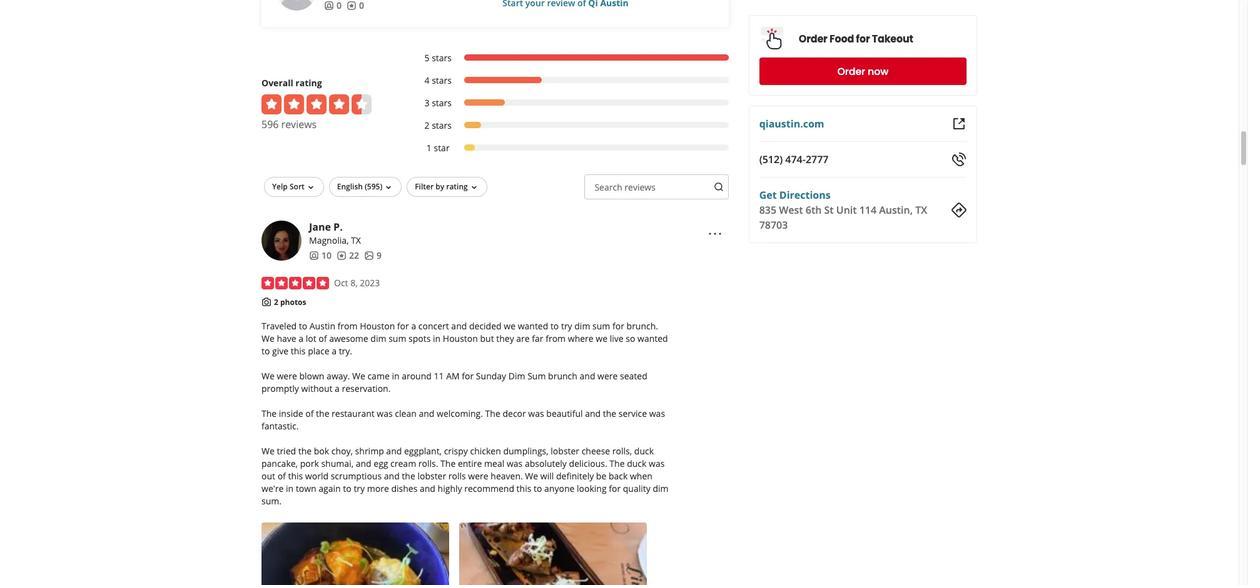 Task type: describe. For each thing, give the bounding box(es) containing it.
search reviews
[[595, 181, 656, 193]]

to up lot
[[299, 321, 307, 333]]

0 vertical spatial duck
[[635, 446, 654, 458]]

seated
[[620, 371, 648, 383]]

11
[[434, 371, 444, 383]]

and down egg
[[384, 471, 400, 483]]

yelp
[[272, 181, 288, 192]]

filter reviews by 2 stars rating element
[[412, 119, 729, 132]]

st
[[825, 203, 834, 217]]

0 vertical spatial lobster
[[551, 446, 580, 458]]

the down without
[[316, 408, 330, 420]]

114
[[860, 203, 877, 217]]

the up fantastic.
[[262, 408, 277, 420]]

cheese
[[582, 446, 611, 458]]

1 horizontal spatial houston
[[443, 333, 478, 345]]

crispy
[[444, 446, 468, 458]]

filter reviews by 5 stars rating element
[[412, 52, 729, 64]]

be
[[597, 471, 607, 483]]

in inside we were blown away. we came in around 11 am for sunday dim sum brunch and were seated promptly without a reservation.
[[392, 371, 400, 383]]

live
[[610, 333, 624, 345]]

and left highly
[[420, 483, 436, 495]]

overall
[[262, 77, 293, 89]]

2 stars
[[425, 119, 452, 131]]

we were blown away. we came in around 11 am for sunday dim sum brunch and were seated promptly without a reservation.
[[262, 371, 648, 395]]

brunch
[[548, 371, 578, 383]]

jane
[[309, 220, 331, 234]]

get directions link
[[760, 188, 831, 202]]

the down the 'crispy'
[[441, 458, 456, 470]]

and inside we were blown away. we came in around 11 am for sunday dim sum brunch and were seated promptly without a reservation.
[[580, 371, 596, 383]]

without
[[301, 383, 333, 395]]

filter by rating button
[[407, 177, 488, 197]]

474-
[[786, 153, 806, 167]]

decided
[[470, 321, 502, 333]]

a inside we were blown away. we came in around 11 am for sunday dim sum brunch and were seated promptly without a reservation.
[[335, 383, 340, 395]]

will
[[541, 471, 554, 483]]

anyone
[[545, 483, 575, 495]]

78703
[[760, 218, 788, 232]]

filter
[[415, 181, 434, 192]]

1 horizontal spatial from
[[546, 333, 566, 345]]

16 friends v2 image
[[324, 0, 334, 10]]

we up reservation.
[[352, 371, 365, 383]]

around
[[402, 371, 432, 383]]

sum.
[[262, 496, 282, 508]]

1 vertical spatial duck
[[627, 458, 647, 470]]

where
[[568, 333, 594, 345]]

beautiful
[[547, 408, 583, 420]]

choy,
[[332, 446, 353, 458]]

but
[[480, 333, 494, 345]]

0 vertical spatial we
[[504, 321, 516, 333]]

5
[[425, 52, 430, 64]]

service
[[619, 408, 647, 420]]

jane p. link
[[309, 220, 343, 234]]

1
[[427, 142, 432, 154]]

2 photos
[[274, 297, 306, 308]]

town
[[296, 483, 317, 495]]

shumai,
[[321, 458, 354, 470]]

shrimp
[[355, 446, 384, 458]]

highly
[[438, 483, 462, 495]]

spots
[[409, 333, 431, 345]]

clean
[[395, 408, 417, 420]]

to up brunch
[[551, 321, 559, 333]]

1 vertical spatial dim
[[371, 333, 387, 345]]

rating inside popup button
[[447, 181, 468, 192]]

austin,
[[880, 203, 913, 217]]

out
[[262, 471, 275, 483]]

qiaustin.com
[[760, 117, 825, 131]]

bok
[[314, 446, 329, 458]]

looking
[[577, 483, 607, 495]]

the left decor at left bottom
[[486, 408, 501, 420]]

concert
[[419, 321, 449, 333]]

0 vertical spatial dim
[[575, 321, 591, 333]]

traveled to austin from houston for a concert and decided we wanted to try dim sum for brunch. we have a lot of awesome dim sum spots in houston but they are far from where we live so wanted to give this place a try.
[[262, 321, 668, 358]]

the up the back
[[610, 458, 625, 470]]

was up when
[[649, 458, 665, 470]]

5 star rating image
[[262, 277, 329, 290]]

16 chevron down v2 image for yelp sort
[[306, 183, 316, 193]]

596
[[262, 118, 279, 131]]

1 vertical spatial wanted
[[638, 333, 668, 345]]

reviews for search reviews
[[625, 181, 656, 193]]

heaven.
[[491, 471, 523, 483]]

pancake,
[[262, 458, 298, 470]]

a left lot
[[299, 333, 304, 345]]

2 photos link
[[274, 297, 306, 308]]

oct
[[334, 277, 348, 289]]

0 horizontal spatial houston
[[360, 321, 395, 333]]

in inside we tried the bok choy, shrimp and eggplant, crispy chicken dumplings, lobster cheese rolls, duck pancake, pork shumai, and egg cream rolls. the entire meal was absolutely delicious. the duck was out of this world scrumptious and the lobster rolls were heaven. we will definitely be back when we're in town again to try more dishes and highly recommend this to anyone looking for quality dim sum.
[[286, 483, 294, 495]]

reviews element for 16 friends v2 icon at the top left
[[347, 0, 364, 12]]

oct 8, 2023
[[334, 277, 380, 289]]

delicious.
[[569, 458, 608, 470]]

1 vertical spatial we
[[596, 333, 608, 345]]

2777
[[806, 153, 829, 167]]

quality
[[623, 483, 651, 495]]

recommend
[[465, 483, 515, 495]]

absolutely
[[525, 458, 567, 470]]

filter reviews by 3 stars rating element
[[412, 97, 729, 109]]

for inside we were blown away. we came in around 11 am for sunday dim sum brunch and were seated promptly without a reservation.
[[462, 371, 474, 383]]

menu image
[[708, 226, 723, 241]]

brunch.
[[627, 321, 659, 333]]

eggplant,
[[404, 446, 442, 458]]

for up live at left
[[613, 321, 625, 333]]

order food for takeout
[[799, 32, 914, 46]]

friends element for 16 review v2 icon
[[324, 0, 342, 12]]

1 vertical spatial sum
[[389, 333, 407, 345]]

more
[[367, 483, 389, 495]]

was right decor at left bottom
[[529, 408, 544, 420]]

0 horizontal spatial were
[[277, 371, 297, 383]]

order now link
[[760, 58, 967, 85]]

fantastic.
[[262, 421, 299, 433]]

directions
[[780, 188, 831, 202]]

yelp sort button
[[264, 177, 324, 197]]

(512) 474-2777
[[760, 153, 829, 167]]

am
[[446, 371, 460, 383]]

welcoming.
[[437, 408, 483, 420]]

food
[[830, 32, 855, 46]]

so
[[626, 333, 636, 345]]

0 horizontal spatial rating
[[296, 77, 322, 89]]

place
[[308, 346, 330, 358]]

16 chevron down v2 image for filter by rating
[[469, 183, 479, 193]]

pork
[[300, 458, 319, 470]]

for right food
[[857, 32, 871, 46]]

to down will
[[534, 483, 542, 495]]

6th
[[806, 203, 822, 217]]

photo of jane p. image
[[262, 221, 302, 261]]

stars for 4 stars
[[432, 74, 452, 86]]



Task type: vqa. For each thing, say whether or not it's contained in the screenshot.
Services for Home Services
no



Task type: locate. For each thing, give the bounding box(es) containing it.
2 for 2 photos
[[274, 297, 279, 308]]

for right am
[[462, 371, 474, 383]]

we down traveled
[[262, 333, 275, 345]]

meal
[[485, 458, 505, 470]]

1 horizontal spatial order
[[838, 64, 866, 79]]

0 horizontal spatial in
[[286, 483, 294, 495]]

0 vertical spatial friends element
[[324, 0, 342, 12]]

wanted down the brunch.
[[638, 333, 668, 345]]

a up "spots"
[[412, 321, 416, 333]]

friends element left 16 review v2 icon
[[324, 0, 342, 12]]

16 friends v2 image
[[309, 251, 319, 261]]

duck up when
[[627, 458, 647, 470]]

0 vertical spatial order
[[799, 32, 828, 46]]

0 vertical spatial of
[[319, 333, 327, 345]]

order left now
[[838, 64, 866, 79]]

1 horizontal spatial wanted
[[638, 333, 668, 345]]

photos element
[[364, 250, 382, 262]]

wanted
[[518, 321, 549, 333], [638, 333, 668, 345]]

3 stars
[[425, 97, 452, 109]]

1 vertical spatial order
[[838, 64, 866, 79]]

try.
[[339, 346, 353, 358]]

this inside traveled to austin from houston for a concert and decided we wanted to try dim sum for brunch. we have a lot of awesome dim sum spots in houston but they are far from where we live so wanted to give this place a try.
[[291, 346, 306, 358]]

0 horizontal spatial lobster
[[418, 471, 446, 483]]

the
[[316, 408, 330, 420], [603, 408, 617, 420], [298, 446, 312, 458], [402, 471, 416, 483]]

we
[[504, 321, 516, 333], [596, 333, 608, 345]]

1 horizontal spatial lobster
[[551, 446, 580, 458]]

we up pancake,
[[262, 446, 275, 458]]

8,
[[351, 277, 358, 289]]

duck
[[635, 446, 654, 458], [627, 458, 647, 470]]

takeout
[[873, 32, 914, 46]]

stars up "star"
[[432, 119, 452, 131]]

in
[[433, 333, 441, 345], [392, 371, 400, 383], [286, 483, 294, 495]]

1 horizontal spatial sum
[[593, 321, 611, 333]]

0 horizontal spatial try
[[354, 483, 365, 495]]

1 horizontal spatial of
[[306, 408, 314, 420]]

of right inside
[[306, 408, 314, 420]]

reviews element right 16 friends v2 icon at the top left
[[347, 0, 364, 12]]

the inside of the restaurant was clean and welcoming. the decor was beautiful and the service was fantastic.
[[262, 408, 666, 433]]

0 vertical spatial from
[[338, 321, 358, 333]]

1 stars from the top
[[432, 52, 452, 64]]

traveled
[[262, 321, 297, 333]]

1 vertical spatial rating
[[447, 181, 468, 192]]

lobster down rolls. at the bottom left of page
[[418, 471, 446, 483]]

for up "spots"
[[397, 321, 409, 333]]

of right lot
[[319, 333, 327, 345]]

and right beautiful
[[585, 408, 601, 420]]

0 horizontal spatial reviews
[[281, 118, 317, 131]]

west
[[780, 203, 804, 217]]

1 vertical spatial of
[[306, 408, 314, 420]]

sum up live at left
[[593, 321, 611, 333]]

we up 'they'
[[504, 321, 516, 333]]

overall rating
[[262, 77, 322, 89]]

0 horizontal spatial 2
[[274, 297, 279, 308]]

stars for 5 stars
[[432, 52, 452, 64]]

1 vertical spatial try
[[354, 483, 365, 495]]

1 star
[[427, 142, 450, 154]]

were inside we tried the bok choy, shrimp and eggplant, crispy chicken dumplings, lobster cheese rolls, duck pancake, pork shumai, and egg cream rolls. the entire meal was absolutely delicious. the duck was out of this world scrumptious and the lobster rolls were heaven. we will definitely be back when we're in town again to try more dishes and highly recommend this to anyone looking for quality dim sum.
[[469, 471, 489, 483]]

(595)
[[365, 181, 383, 192]]

rating right by
[[447, 181, 468, 192]]

and inside traveled to austin from houston for a concert and decided we wanted to try dim sum for brunch. we have a lot of awesome dim sum spots in houston but they are far from where we live so wanted to give this place a try.
[[452, 321, 467, 333]]

and right concert
[[452, 321, 467, 333]]

0 horizontal spatial wanted
[[518, 321, 549, 333]]

16 chevron down v2 image right sort
[[306, 183, 316, 193]]

friends element for 16 review v2 image
[[309, 250, 332, 262]]

have
[[277, 333, 297, 345]]

tried
[[277, 446, 296, 458]]

0 horizontal spatial tx
[[351, 235, 361, 247]]

decor
[[503, 408, 526, 420]]

a left try.
[[332, 346, 337, 358]]

1 horizontal spatial we
[[596, 333, 608, 345]]

try inside traveled to austin from houston for a concert and decided we wanted to try dim sum for brunch. we have a lot of awesome dim sum spots in houston but they are far from where we live so wanted to give this place a try.
[[562, 321, 573, 333]]

reviews right search on the top left of page
[[625, 181, 656, 193]]

we
[[262, 333, 275, 345], [262, 371, 275, 383], [352, 371, 365, 383], [262, 446, 275, 458], [525, 471, 539, 483]]

was right the "service"
[[650, 408, 666, 420]]

24 directions v2 image
[[952, 203, 967, 218]]

tx inside get directions 835 west 6th st unit 114 austin, tx 78703
[[916, 203, 928, 217]]

reviews element right 10
[[337, 250, 359, 262]]

0 horizontal spatial dim
[[371, 333, 387, 345]]

dim inside we tried the bok choy, shrimp and eggplant, crispy chicken dumplings, lobster cheese rolls, duck pancake, pork shumai, and egg cream rolls. the entire meal was absolutely delicious. the duck was out of this world scrumptious and the lobster rolls were heaven. we will definitely be back when we're in town again to try more dishes and highly recommend this to anyone looking for quality dim sum.
[[653, 483, 669, 495]]

1 vertical spatial friends element
[[309, 250, 332, 262]]

and
[[452, 321, 467, 333], [580, 371, 596, 383], [419, 408, 435, 420], [585, 408, 601, 420], [386, 446, 402, 458], [356, 458, 372, 470], [384, 471, 400, 483], [420, 483, 436, 495]]

2 vertical spatial in
[[286, 483, 294, 495]]

the up "pork"
[[298, 446, 312, 458]]

unit
[[837, 203, 857, 217]]

they
[[497, 333, 514, 345]]

we inside traveled to austin from houston for a concert and decided we wanted to try dim sum for brunch. we have a lot of awesome dim sum spots in houston but they are far from where we live so wanted to give this place a try.
[[262, 333, 275, 345]]

filter reviews by 1 star rating element
[[412, 142, 729, 155]]

for
[[857, 32, 871, 46], [397, 321, 409, 333], [613, 321, 625, 333], [462, 371, 474, 383], [609, 483, 621, 495]]

reservation.
[[342, 383, 391, 395]]

0 vertical spatial 2
[[425, 119, 430, 131]]

try down scrumptious
[[354, 483, 365, 495]]

2023
[[360, 277, 380, 289]]

to left give
[[262, 346, 270, 358]]

dim up where
[[575, 321, 591, 333]]

2 down "3"
[[425, 119, 430, 131]]

order for order food for takeout
[[799, 32, 828, 46]]

reviews element
[[347, 0, 364, 12], [337, 250, 359, 262]]

1 horizontal spatial 16 chevron down v2 image
[[469, 183, 479, 193]]

austin
[[310, 321, 336, 333]]

friends element
[[324, 0, 342, 12], [309, 250, 332, 262]]

2 horizontal spatial of
[[319, 333, 327, 345]]

2 right 16 camera v2 image
[[274, 297, 279, 308]]

1 horizontal spatial reviews
[[625, 181, 656, 193]]

0 horizontal spatial from
[[338, 321, 358, 333]]

friends element containing 10
[[309, 250, 332, 262]]

dim
[[575, 321, 591, 333], [371, 333, 387, 345], [653, 483, 669, 495]]

1 horizontal spatial try
[[562, 321, 573, 333]]

this down have
[[291, 346, 306, 358]]

0 horizontal spatial of
[[278, 471, 286, 483]]

0 vertical spatial this
[[291, 346, 306, 358]]

reviews for 596 reviews
[[281, 118, 317, 131]]

16 chevron down v2 image
[[306, 183, 316, 193], [469, 183, 479, 193]]

0 vertical spatial houston
[[360, 321, 395, 333]]

filter reviews by 4 stars rating element
[[412, 74, 729, 87]]

2 horizontal spatial dim
[[653, 483, 669, 495]]

definitely
[[557, 471, 594, 483]]

0 vertical spatial reviews element
[[347, 0, 364, 12]]

9
[[377, 250, 382, 262]]

1 vertical spatial reviews element
[[337, 250, 359, 262]]

try up where
[[562, 321, 573, 333]]

1 horizontal spatial 2
[[425, 119, 430, 131]]

tx right austin, on the right top
[[916, 203, 928, 217]]

and up cream
[[386, 446, 402, 458]]

chicken
[[470, 446, 501, 458]]

duck right rolls,
[[635, 446, 654, 458]]

in right 'came'
[[392, 371, 400, 383]]

dishes
[[392, 483, 418, 495]]

wanted up far
[[518, 321, 549, 333]]

stars right 4
[[432, 74, 452, 86]]

2 horizontal spatial were
[[598, 371, 618, 383]]

try
[[562, 321, 573, 333], [354, 483, 365, 495]]

1 horizontal spatial rating
[[447, 181, 468, 192]]

2
[[425, 119, 430, 131], [274, 297, 279, 308]]

for inside we tried the bok choy, shrimp and eggplant, crispy chicken dumplings, lobster cheese rolls, duck pancake, pork shumai, and egg cream rolls. the entire meal was absolutely delicious. the duck was out of this world scrumptious and the lobster rolls were heaven. we will definitely be back when we're in town again to try more dishes and highly recommend this to anyone looking for quality dim sum.
[[609, 483, 621, 495]]

jane p. magnolia, tx
[[309, 220, 361, 247]]

2 vertical spatial of
[[278, 471, 286, 483]]

houston left 'but'
[[443, 333, 478, 345]]

egg
[[374, 458, 388, 470]]

2 vertical spatial this
[[517, 483, 532, 495]]

the up dishes
[[402, 471, 416, 483]]

were down entire
[[469, 471, 489, 483]]

1 vertical spatial houston
[[443, 333, 478, 345]]

blown
[[299, 371, 325, 383]]

yelp sort
[[272, 181, 305, 192]]

english
[[337, 181, 363, 192]]

from
[[338, 321, 358, 333], [546, 333, 566, 345]]

photos
[[280, 297, 306, 308]]

was up heaven.
[[507, 458, 523, 470]]

world
[[305, 471, 329, 483]]

order now
[[838, 64, 889, 79]]

1 horizontal spatial were
[[469, 471, 489, 483]]

4.5 star rating image
[[262, 94, 372, 114]]

came
[[368, 371, 390, 383]]

we left live at left
[[596, 333, 608, 345]]

we up promptly
[[262, 371, 275, 383]]

to down scrumptious
[[343, 483, 352, 495]]

lobster up absolutely
[[551, 446, 580, 458]]

24 phone v2 image
[[952, 152, 967, 167]]

this down heaven.
[[517, 483, 532, 495]]

  text field
[[585, 175, 729, 200]]

1 vertical spatial in
[[392, 371, 400, 383]]

16 review v2 image
[[347, 0, 357, 10]]

2 stars from the top
[[432, 74, 452, 86]]

search image
[[714, 182, 724, 192]]

lot
[[306, 333, 317, 345]]

0 horizontal spatial sum
[[389, 333, 407, 345]]

english (595) button
[[329, 177, 402, 197]]

from right far
[[546, 333, 566, 345]]

stars for 2 stars
[[432, 119, 452, 131]]

0 vertical spatial reviews
[[281, 118, 317, 131]]

0 horizontal spatial we
[[504, 321, 516, 333]]

try inside we tried the bok choy, shrimp and eggplant, crispy chicken dumplings, lobster cheese rolls, duck pancake, pork shumai, and egg cream rolls. the entire meal was absolutely delicious. the duck was out of this world scrumptious and the lobster rolls were heaven. we will definitely be back when we're in town again to try more dishes and highly recommend this to anyone looking for quality dim sum.
[[354, 483, 365, 495]]

in left town
[[286, 483, 294, 495]]

cream
[[391, 458, 416, 470]]

of inside the inside of the restaurant was clean and welcoming. the decor was beautiful and the service was fantastic.
[[306, 408, 314, 420]]

a down away.
[[335, 383, 340, 395]]

16 chevron down v2 image
[[384, 183, 394, 193]]

2 16 chevron down v2 image from the left
[[469, 183, 479, 193]]

0 horizontal spatial order
[[799, 32, 828, 46]]

dim right the awesome
[[371, 333, 387, 345]]

1 vertical spatial reviews
[[625, 181, 656, 193]]

far
[[532, 333, 544, 345]]

dim right quality
[[653, 483, 669, 495]]

1 vertical spatial this
[[288, 471, 303, 483]]

1 vertical spatial tx
[[351, 235, 361, 247]]

the
[[262, 408, 277, 420], [486, 408, 501, 420], [441, 458, 456, 470], [610, 458, 625, 470]]

we tried the bok choy, shrimp and eggplant, crispy chicken dumplings, lobster cheese rolls, duck pancake, pork shumai, and egg cream rolls. the entire meal was absolutely delicious. the duck was out of this world scrumptious and the lobster rolls were heaven. we will definitely be back when we're in town again to try more dishes and highly recommend this to anyone looking for quality dim sum.
[[262, 446, 669, 508]]

scrumptious
[[331, 471, 382, 483]]

tx up 22
[[351, 235, 361, 247]]

of down pancake,
[[278, 471, 286, 483]]

of inside traveled to austin from houston for a concert and decided we wanted to try dim sum for brunch. we have a lot of awesome dim sum spots in houston but they are far from where we live so wanted to give this place a try.
[[319, 333, 327, 345]]

1 horizontal spatial in
[[392, 371, 400, 383]]

and right clean
[[419, 408, 435, 420]]

give
[[272, 346, 289, 358]]

1 vertical spatial from
[[546, 333, 566, 345]]

0 vertical spatial in
[[433, 333, 441, 345]]

4 stars
[[425, 74, 452, 86]]

for down the back
[[609, 483, 621, 495]]

was left clean
[[377, 408, 393, 420]]

stars right "3"
[[432, 97, 452, 109]]

16 review v2 image
[[337, 251, 347, 261]]

and right brunch
[[580, 371, 596, 383]]

16 chevron down v2 image right filter by rating
[[469, 183, 479, 193]]

in inside traveled to austin from houston for a concert and decided we wanted to try dim sum for brunch. we have a lot of awesome dim sum spots in houston but they are far from where we live so wanted to give this place a try.
[[433, 333, 441, 345]]

24 external link v2 image
[[952, 116, 967, 131]]

5 stars
[[425, 52, 452, 64]]

reviews element for 16 friends v2 image
[[337, 250, 359, 262]]

1 vertical spatial 2
[[274, 297, 279, 308]]

and down shrimp
[[356, 458, 372, 470]]

16 photos v2 image
[[364, 251, 374, 261]]

reviews element containing 22
[[337, 250, 359, 262]]

2 vertical spatial dim
[[653, 483, 669, 495]]

stars
[[432, 52, 452, 64], [432, 74, 452, 86], [432, 97, 452, 109], [432, 119, 452, 131]]

inside
[[279, 408, 303, 420]]

search
[[595, 181, 623, 193]]

order for order now
[[838, 64, 866, 79]]

3
[[425, 97, 430, 109]]

0 vertical spatial tx
[[916, 203, 928, 217]]

rating up '4.5 star rating' image
[[296, 77, 322, 89]]

tx inside jane p. magnolia, tx
[[351, 235, 361, 247]]

1 horizontal spatial tx
[[916, 203, 928, 217]]

we left will
[[525, 471, 539, 483]]

0 vertical spatial rating
[[296, 77, 322, 89]]

filter by rating
[[415, 181, 468, 192]]

1 vertical spatial lobster
[[418, 471, 446, 483]]

3 stars from the top
[[432, 97, 452, 109]]

stars for 3 stars
[[432, 97, 452, 109]]

2 horizontal spatial in
[[433, 333, 441, 345]]

16 camera v2 image
[[262, 297, 272, 307]]

the left the "service"
[[603, 408, 617, 420]]

order left food
[[799, 32, 828, 46]]

sunday
[[476, 371, 507, 383]]

2 for 2 stars
[[425, 119, 430, 131]]

16 chevron down v2 image inside yelp sort popup button
[[306, 183, 316, 193]]

1 16 chevron down v2 image from the left
[[306, 183, 316, 193]]

rolls,
[[613, 446, 632, 458]]

friends element down magnolia,
[[309, 250, 332, 262]]

qiaustin.com link
[[760, 117, 825, 131]]

16 chevron down v2 image inside the filter by rating popup button
[[469, 183, 479, 193]]

this up town
[[288, 471, 303, 483]]

from up the awesome
[[338, 321, 358, 333]]

are
[[517, 333, 530, 345]]

reviews
[[281, 118, 317, 131], [625, 181, 656, 193]]

0 vertical spatial sum
[[593, 321, 611, 333]]

when
[[630, 471, 653, 483]]

22
[[349, 250, 359, 262]]

were up promptly
[[277, 371, 297, 383]]

0 horizontal spatial 16 chevron down v2 image
[[306, 183, 316, 193]]

sum left "spots"
[[389, 333, 407, 345]]

houston up the awesome
[[360, 321, 395, 333]]

1 horizontal spatial dim
[[575, 321, 591, 333]]

reviews down '4.5 star rating' image
[[281, 118, 317, 131]]

0 vertical spatial try
[[562, 321, 573, 333]]

4 stars from the top
[[432, 119, 452, 131]]

by
[[436, 181, 445, 192]]

stars right the 5 at the top of the page
[[432, 52, 452, 64]]

4
[[425, 74, 430, 86]]

awesome
[[329, 333, 369, 345]]

0 vertical spatial wanted
[[518, 321, 549, 333]]

were left seated
[[598, 371, 618, 383]]

of inside we tried the bok choy, shrimp and eggplant, crispy chicken dumplings, lobster cheese rolls, duck pancake, pork shumai, and egg cream rolls. the entire meal was absolutely delicious. the duck was out of this world scrumptious and the lobster rolls were heaven. we will definitely be back when we're in town again to try more dishes and highly recommend this to anyone looking for quality dim sum.
[[278, 471, 286, 483]]

in down concert
[[433, 333, 441, 345]]



